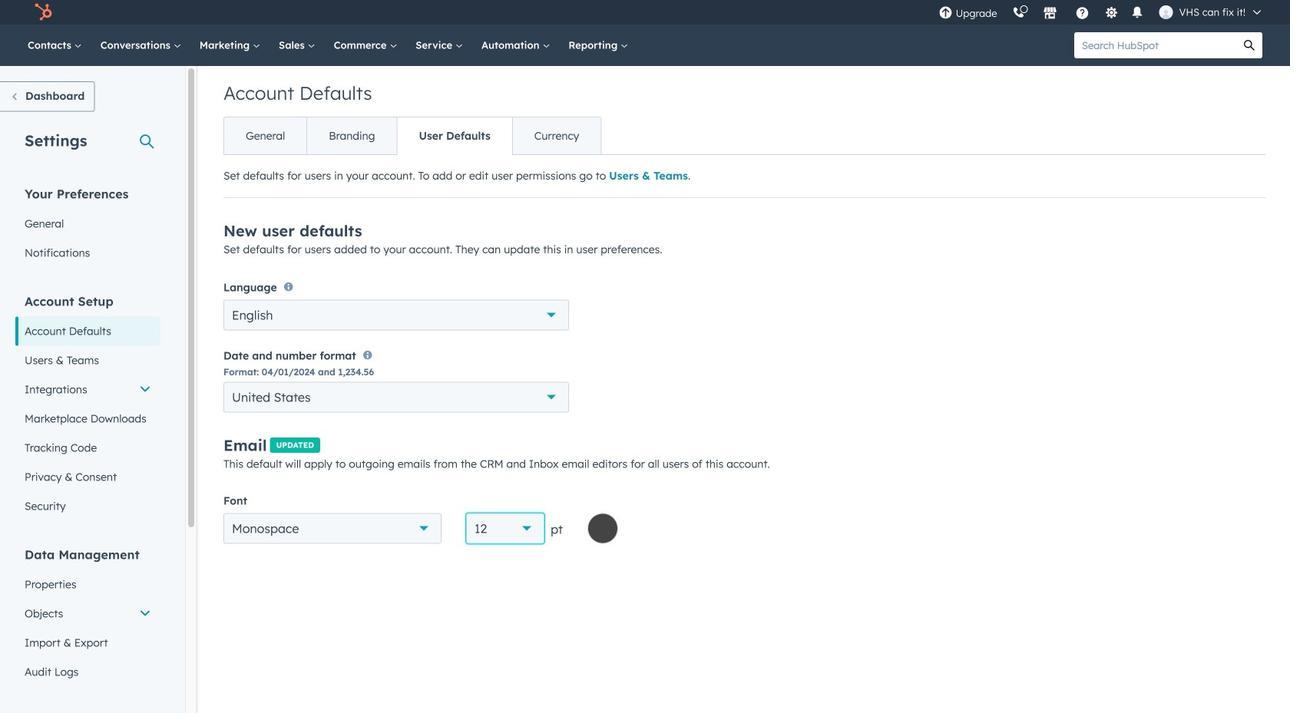 Task type: locate. For each thing, give the bounding box(es) containing it.
terry turtle image
[[1159, 5, 1173, 19]]

account setup element
[[15, 293, 161, 521]]

menu
[[931, 0, 1272, 25]]

navigation
[[223, 117, 602, 155]]



Task type: describe. For each thing, give the bounding box(es) containing it.
data management element
[[15, 546, 161, 687]]

Search HubSpot search field
[[1074, 32, 1237, 58]]

your preferences element
[[15, 185, 161, 268]]

marketplaces image
[[1043, 7, 1057, 21]]



Task type: vqa. For each thing, say whether or not it's contained in the screenshot.
progress bar
no



